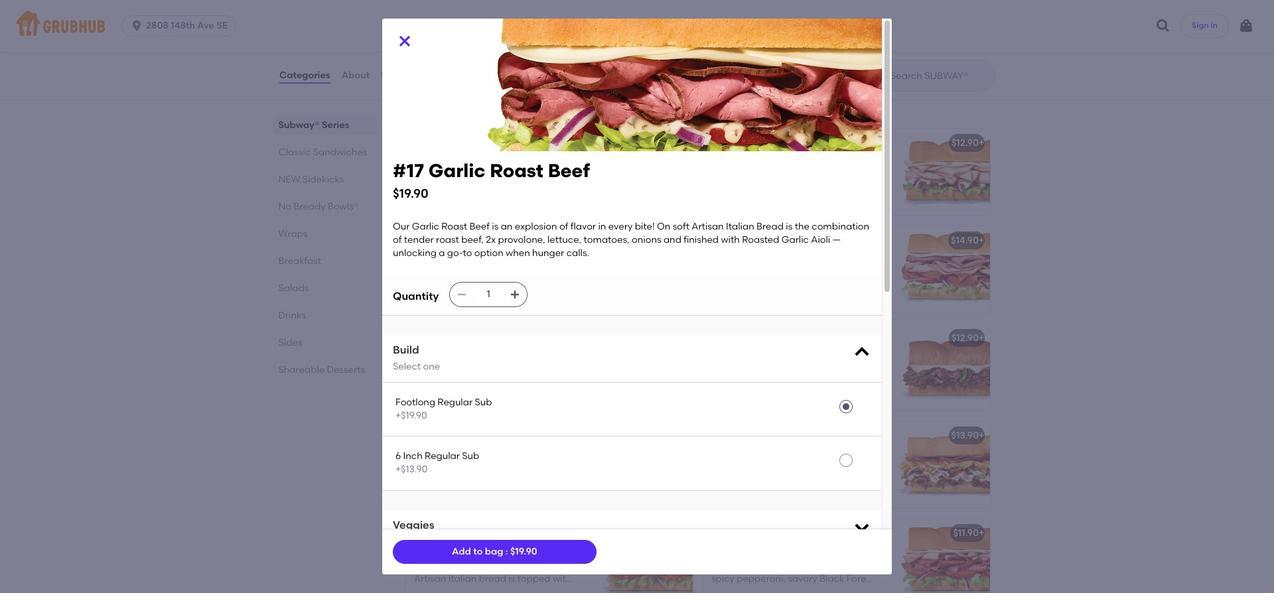 Task type: vqa. For each thing, say whether or not it's contained in the screenshot.


Task type: describe. For each thing, give the bounding box(es) containing it.
beef,
[[461, 234, 484, 246]]

hunger
[[532, 248, 564, 259]]

main navigation navigation
[[0, 0, 1274, 52]]

#23
[[414, 528, 432, 539]]

explosion
[[515, 221, 557, 232]]

2 is from the left
[[786, 221, 793, 232]]

b.m.t.®
[[791, 528, 821, 539]]

unlocking
[[393, 248, 437, 259]]

Input item quantity number field
[[474, 283, 503, 306]]

wraps
[[279, 228, 308, 240]]

#2
[[414, 430, 426, 441]]

2x
[[486, 234, 496, 246]]

#3 the monster™ image
[[891, 422, 990, 508]]

select
[[393, 361, 421, 373]]

1 horizontal spatial series
[[470, 98, 512, 114]]

#3
[[712, 430, 724, 441]]

#99 grand slam ham image
[[593, 129, 693, 215]]

reviews
[[381, 70, 418, 81]]

$13.90 + for #3 the monster™
[[952, 430, 985, 441]]

+ for #2 the outlaw®
[[682, 430, 687, 441]]

sidekicks
[[303, 174, 344, 185]]

#3 the monster™
[[712, 430, 788, 441]]

reviews button
[[380, 52, 419, 100]]

2808
[[146, 20, 169, 31]]

veggies
[[393, 519, 435, 532]]

add to bag : $19.90
[[452, 546, 537, 557]]

in inside our garlic roast beef is an explosion of flavor in every bite! on soft artisan italian bread is the combination of tender roast beef, 2x provolone, lettuce, tomatoes, onions and finished with roasted garlic aioli — unlocking a go-to option when hunger calls.
[[598, 221, 606, 232]]

#30
[[712, 235, 730, 246]]

roasted
[[742, 234, 780, 246]]

to inside our garlic roast beef is an explosion of flavor in every bite! on soft artisan italian bread is the combination of tender roast beef, 2x provolone, lettuce, tomatoes, onions and finished with roasted garlic aioli — unlocking a go-to option when hunger calls.
[[463, 248, 472, 259]]

+ for #1 the philly
[[682, 333, 687, 344]]

roast for #17 garlic roast beef $19.90
[[490, 159, 544, 182]]

monster™
[[745, 430, 788, 441]]

add
[[452, 546, 471, 557]]

go-
[[447, 248, 463, 259]]

desserts
[[327, 364, 365, 376]]

the
[[795, 221, 810, 232]]

about button
[[341, 52, 370, 100]]

calls.
[[567, 248, 589, 259]]

garlic down the
[[782, 234, 809, 246]]

outlaw®
[[447, 430, 485, 441]]

$12.90 + for #33 teriyaki blitz
[[654, 333, 687, 344]]

shareable
[[279, 364, 325, 376]]

blitz
[[769, 333, 788, 344]]

#15 titan turkey
[[712, 137, 785, 149]]

combination
[[812, 221, 870, 232]]

#33
[[712, 333, 729, 344]]

#18 the ultimate b.m.t.®
[[712, 528, 821, 539]]

no bready bowls®
[[279, 201, 359, 212]]

tomatoes,
[[584, 234, 630, 246]]

turkey
[[755, 137, 785, 149]]

+$19.90
[[396, 410, 427, 421]]

garlic for #17 garlic roast beef
[[432, 235, 459, 246]]

$13.90 for #17 garlic roast beef
[[654, 235, 682, 246]]

regular inside footlong regular sub +$19.90
[[438, 397, 473, 408]]

svg image down start group order
[[397, 33, 413, 49]]

teriyaki
[[731, 333, 766, 344]]

beef for our garlic roast beef is an explosion of flavor in every bite! on soft artisan italian bread is the combination of tender roast beef, 2x provolone, lettuce, tomatoes, onions and finished with roasted garlic aioli — unlocking a go-to option when hunger calls.
[[470, 221, 490, 232]]

search icon image
[[870, 68, 885, 84]]

breakfast
[[279, 256, 322, 267]]

roast
[[436, 234, 459, 246]]

$10.90 +
[[654, 528, 687, 539]]

$12.90 for #33 teriyaki blitz
[[654, 333, 682, 344]]

2808 148th ave se
[[146, 20, 228, 31]]

—
[[833, 234, 841, 246]]

bag
[[485, 546, 503, 557]]

onions
[[632, 234, 661, 246]]

$14.90 +
[[951, 235, 985, 246]]

tender
[[404, 234, 434, 246]]

$12.90 + for #15 titan turkey
[[654, 137, 687, 149]]

the for #2
[[428, 430, 445, 441]]

ave
[[197, 20, 214, 31]]

#17 garlic roast beef $19.90
[[393, 159, 590, 201]]

$13.90 + for #17 garlic roast beef
[[654, 235, 687, 246]]

#15
[[712, 137, 727, 149]]

svg image left sign
[[1155, 18, 1171, 34]]

svg image right input item quantity number field
[[510, 289, 521, 300]]

#99
[[414, 137, 432, 149]]

#15 titan turkey image
[[891, 129, 990, 215]]

sub inside '6 inch regular sub +$13.90'
[[462, 451, 479, 462]]

every
[[608, 221, 633, 232]]

$14.90
[[951, 235, 979, 246]]

:
[[506, 546, 508, 557]]

#17 garlic roast beef image
[[593, 226, 693, 313]]

+ for #3 the monster™
[[979, 430, 985, 441]]

se
[[217, 20, 228, 31]]

the for #30
[[732, 235, 748, 246]]

ham
[[491, 137, 512, 149]]

6 inch regular sub +$13.90
[[396, 451, 479, 476]]

sign
[[1192, 21, 1209, 30]]

#33 teriyaki blitz image
[[891, 324, 990, 410]]

1 vertical spatial subway® series
[[279, 119, 350, 131]]

italiano
[[491, 528, 526, 539]]

#30 the beast
[[712, 235, 777, 246]]

bowls®
[[328, 201, 359, 212]]

sign in
[[1192, 21, 1218, 30]]

#99 grand slam ham
[[414, 137, 512, 149]]

on
[[657, 221, 671, 232]]

1 vertical spatial of
[[393, 234, 402, 246]]

one
[[423, 361, 440, 373]]

start group order button
[[342, 0, 436, 23]]

+ for #17 garlic roast beef
[[682, 235, 687, 246]]

new sidekicks
[[279, 174, 344, 185]]

footlong
[[396, 397, 435, 408]]

+ for #33 teriyaki blitz
[[979, 333, 985, 344]]

#30 the beast image
[[891, 226, 990, 313]]

+ for #99 grand slam ham
[[682, 137, 687, 149]]

slam
[[465, 137, 488, 149]]

artisan
[[692, 221, 724, 232]]

categories button
[[279, 52, 331, 100]]



Task type: locate. For each thing, give the bounding box(es) containing it.
$19.90 right :
[[510, 546, 537, 557]]

1 vertical spatial $13.90 +
[[952, 430, 985, 441]]

0 vertical spatial beef
[[548, 159, 590, 182]]

1 vertical spatial $13.90
[[952, 430, 979, 441]]

beast
[[751, 235, 777, 246]]

provolone,
[[498, 234, 545, 246]]

order
[[412, 5, 436, 16]]

0 horizontal spatial beef
[[470, 221, 490, 232]]

beef for #17 garlic roast beef
[[490, 235, 511, 246]]

1 vertical spatial #17
[[414, 235, 429, 246]]

regular up #2 the outlaw® at the left bottom
[[438, 397, 473, 408]]

garlic for #17 garlic roast beef $19.90
[[429, 159, 486, 182]]

1 horizontal spatial beef
[[490, 235, 511, 246]]

italian
[[726, 221, 754, 232]]

+ for #23 the hotshot italiano
[[682, 528, 687, 539]]

0 horizontal spatial is
[[492, 221, 499, 232]]

1 horizontal spatial $13.90 +
[[952, 430, 985, 441]]

svg image
[[1239, 18, 1254, 34], [457, 289, 467, 300], [853, 343, 872, 362], [853, 518, 872, 537]]

1 horizontal spatial is
[[786, 221, 793, 232]]

with
[[721, 234, 740, 246]]

$12.90 for #15 titan turkey
[[654, 137, 682, 149]]

0 vertical spatial regular
[[438, 397, 473, 408]]

in inside button
[[1211, 21, 1218, 30]]

sub up outlaw®
[[475, 397, 492, 408]]

the right #18
[[730, 528, 747, 539]]

Search SUBWAY® search field
[[889, 70, 991, 82]]

1 horizontal spatial $13.90
[[952, 430, 979, 441]]

start
[[358, 5, 380, 16]]

quantity
[[393, 290, 439, 303]]

about
[[342, 70, 370, 81]]

no
[[279, 201, 292, 212]]

6
[[396, 451, 401, 462]]

the right #23 on the left of page
[[434, 528, 451, 539]]

series
[[470, 98, 512, 114], [322, 119, 350, 131]]

classic sandwiches
[[279, 147, 368, 158]]

0 vertical spatial roast
[[490, 159, 544, 182]]

is left the
[[786, 221, 793, 232]]

series up ham
[[470, 98, 512, 114]]

aioli
[[811, 234, 831, 246]]

garlic up a
[[432, 235, 459, 246]]

start group order
[[358, 5, 436, 16]]

0 horizontal spatial in
[[598, 221, 606, 232]]

lettuce,
[[548, 234, 582, 246]]

an
[[501, 221, 513, 232]]

garlic
[[429, 159, 486, 182], [412, 221, 439, 232], [782, 234, 809, 246], [432, 235, 459, 246]]

group
[[383, 5, 410, 16]]

0 vertical spatial subway®
[[404, 98, 467, 114]]

the for #18
[[730, 528, 747, 539]]

#33 teriyaki blitz
[[712, 333, 788, 344]]

option
[[474, 248, 504, 259]]

beef down an
[[490, 235, 511, 246]]

the for #1
[[427, 333, 443, 344]]

+ for #18 the ultimate b.m.t.®
[[979, 528, 985, 539]]

1 vertical spatial roast
[[442, 221, 467, 232]]

shareable desserts
[[279, 364, 365, 376]]

the right #3
[[726, 430, 743, 441]]

the
[[732, 235, 748, 246], [427, 333, 443, 344], [428, 430, 445, 441], [726, 430, 743, 441], [434, 528, 451, 539], [730, 528, 747, 539]]

beef inside #17 garlic roast beef $19.90
[[548, 159, 590, 182]]

roast for our garlic roast beef is an explosion of flavor in every bite! on soft artisan italian bread is the combination of tender roast beef, 2x provolone, lettuce, tomatoes, onions and finished with roasted garlic aioli — unlocking a go-to option when hunger calls.
[[442, 221, 467, 232]]

the right #1
[[427, 333, 443, 344]]

0 vertical spatial $19.90
[[393, 186, 429, 201]]

svg image
[[1155, 18, 1171, 34], [130, 19, 143, 33], [397, 33, 413, 49], [510, 289, 521, 300]]

in right sign
[[1211, 21, 1218, 30]]

garlic for our garlic roast beef is an explosion of flavor in every bite! on soft artisan italian bread is the combination of tender roast beef, 2x provolone, lettuce, tomatoes, onions and finished with roasted garlic aioli — unlocking a go-to option when hunger calls.
[[412, 221, 439, 232]]

0 vertical spatial $13.90 +
[[654, 235, 687, 246]]

#17 for #17 garlic roast beef
[[414, 235, 429, 246]]

#17 down #99
[[393, 159, 424, 182]]

0 vertical spatial $13.90
[[654, 235, 682, 246]]

grand
[[434, 137, 463, 149]]

beef up beef,
[[470, 221, 490, 232]]

of down our
[[393, 234, 402, 246]]

2808 148th ave se button
[[122, 15, 242, 37]]

#17 for #17 garlic roast beef $19.90
[[393, 159, 424, 182]]

inch
[[403, 451, 423, 462]]

0 horizontal spatial $13.90 +
[[654, 235, 687, 246]]

subway® series up classic sandwiches
[[279, 119, 350, 131]]

#23 the hotshot italiano image
[[593, 519, 693, 593]]

subway® up #99
[[404, 98, 467, 114]]

build
[[393, 344, 419, 356]]

classic
[[279, 147, 311, 158]]

sub down outlaw®
[[462, 451, 479, 462]]

roast for #17 garlic roast beef
[[462, 235, 488, 246]]

beef inside our garlic roast beef is an explosion of flavor in every bite! on soft artisan italian bread is the combination of tender roast beef, 2x provolone, lettuce, tomatoes, onions and finished with roasted garlic aioli — unlocking a go-to option when hunger calls.
[[470, 221, 490, 232]]

of up the lettuce,
[[560, 221, 568, 232]]

build select one
[[393, 344, 440, 373]]

bite!
[[635, 221, 655, 232]]

#18
[[712, 528, 728, 539]]

0 horizontal spatial subway®
[[279, 119, 320, 131]]

#17 inside #17 garlic roast beef $19.90
[[393, 159, 424, 182]]

garlic inside #17 garlic roast beef $19.90
[[429, 159, 486, 182]]

subway® up classic
[[279, 119, 320, 131]]

1 vertical spatial regular
[[425, 451, 460, 462]]

0 horizontal spatial subway® series
[[279, 119, 350, 131]]

regular inside '6 inch regular sub +$13.90'
[[425, 451, 460, 462]]

#1
[[414, 333, 425, 344]]

$19.90
[[393, 186, 429, 201], [510, 546, 537, 557]]

our
[[393, 221, 410, 232]]

1 vertical spatial sub
[[462, 451, 479, 462]]

1 is from the left
[[492, 221, 499, 232]]

soft
[[673, 221, 690, 232]]

beef up flavor
[[548, 159, 590, 182]]

0 vertical spatial series
[[470, 98, 512, 114]]

0 vertical spatial sub
[[475, 397, 492, 408]]

in up the tomatoes,
[[598, 221, 606, 232]]

series up sandwiches
[[322, 119, 350, 131]]

#23 the hotshot italiano
[[414, 528, 526, 539]]

the for #23
[[434, 528, 451, 539]]

to left bag
[[473, 546, 483, 557]]

+$13.90
[[396, 464, 428, 476]]

0 horizontal spatial to
[[463, 248, 472, 259]]

categories
[[279, 70, 330, 81]]

148th
[[171, 20, 195, 31]]

garlic up tender
[[412, 221, 439, 232]]

philly
[[446, 333, 470, 344]]

titan
[[730, 137, 753, 149]]

1 vertical spatial series
[[322, 119, 350, 131]]

0 horizontal spatial of
[[393, 234, 402, 246]]

0 horizontal spatial series
[[322, 119, 350, 131]]

roast inside #17 garlic roast beef $19.90
[[490, 159, 544, 182]]

1 vertical spatial to
[[473, 546, 483, 557]]

1 horizontal spatial of
[[560, 221, 568, 232]]

subway® series up #99 grand slam ham
[[404, 98, 512, 114]]

0 vertical spatial #17
[[393, 159, 424, 182]]

roast down ham
[[490, 159, 544, 182]]

#17 up unlocking
[[414, 235, 429, 246]]

$13.90 for #3 the monster™
[[952, 430, 979, 441]]

1 vertical spatial beef
[[470, 221, 490, 232]]

$12.90 + for #3 the monster™
[[654, 430, 687, 441]]

#2 the outlaw® image
[[593, 422, 693, 508]]

finished
[[684, 234, 719, 246]]

$11.90 +
[[953, 528, 985, 539]]

$19.90 up our
[[393, 186, 429, 201]]

bready
[[294, 201, 326, 212]]

roast up option
[[462, 235, 488, 246]]

svg image left 2808
[[130, 19, 143, 33]]

1 vertical spatial in
[[598, 221, 606, 232]]

1 horizontal spatial subway® series
[[404, 98, 512, 114]]

sub inside footlong regular sub +$19.90
[[475, 397, 492, 408]]

svg image inside main navigation navigation
[[1239, 18, 1254, 34]]

1 vertical spatial $19.90
[[510, 546, 537, 557]]

subway® series
[[404, 98, 512, 114], [279, 119, 350, 131]]

1 horizontal spatial subway®
[[404, 98, 467, 114]]

sandwiches
[[313, 147, 368, 158]]

garlic down #99 grand slam ham
[[429, 159, 486, 182]]

when
[[506, 248, 530, 259]]

0 vertical spatial of
[[560, 221, 568, 232]]

1 horizontal spatial to
[[473, 546, 483, 557]]

roast up roast
[[442, 221, 467, 232]]

new
[[279, 174, 301, 185]]

$11.90
[[953, 528, 979, 539]]

and
[[664, 234, 682, 246]]

the for #3
[[726, 430, 743, 441]]

sign in button
[[1181, 14, 1229, 38]]

the right #2
[[428, 430, 445, 441]]

sub
[[475, 397, 492, 408], [462, 451, 479, 462]]

the down italian
[[732, 235, 748, 246]]

0 horizontal spatial $19.90
[[393, 186, 429, 201]]

$19.90 for add to bag
[[510, 546, 537, 557]]

to down #17 garlic roast beef
[[463, 248, 472, 259]]

beef for #17 garlic roast beef $19.90
[[548, 159, 590, 182]]

is left an
[[492, 221, 499, 232]]

1 horizontal spatial $19.90
[[510, 546, 537, 557]]

#18 the ultimate b.m.t.® image
[[891, 519, 990, 593]]

of
[[560, 221, 568, 232], [393, 234, 402, 246]]

#1 the philly
[[414, 333, 470, 344]]

$13.90
[[654, 235, 682, 246], [952, 430, 979, 441]]

1 horizontal spatial in
[[1211, 21, 1218, 30]]

regular down #2 the outlaw® at the left bottom
[[425, 451, 460, 462]]

$19.90 for #17 garlic roast beef
[[393, 186, 429, 201]]

+ for #30 the beast
[[979, 235, 985, 246]]

1 vertical spatial subway®
[[279, 119, 320, 131]]

salads
[[279, 283, 309, 294]]

svg image inside 2808 148th ave se button
[[130, 19, 143, 33]]

roast inside our garlic roast beef is an explosion of flavor in every bite! on soft artisan italian bread is the combination of tender roast beef, 2x provolone, lettuce, tomatoes, onions and finished with roasted garlic aioli — unlocking a go-to option when hunger calls.
[[442, 221, 467, 232]]

#2 the outlaw®
[[414, 430, 485, 441]]

+ for #15 titan turkey
[[979, 137, 985, 149]]

$12.90 for #3 the monster™
[[654, 430, 682, 441]]

#1 the philly image
[[593, 324, 693, 410]]

flavor
[[571, 221, 596, 232]]

$19.90 inside #17 garlic roast beef $19.90
[[393, 186, 429, 201]]

0 vertical spatial subway® series
[[404, 98, 512, 114]]

our garlic roast beef is an explosion of flavor in every bite! on soft artisan italian bread is the combination of tender roast beef, 2x provolone, lettuce, tomatoes, onions and finished with roasted garlic aioli — unlocking a go-to option when hunger calls.
[[393, 221, 872, 259]]

0 vertical spatial to
[[463, 248, 472, 259]]

2 vertical spatial beef
[[490, 235, 511, 246]]

2 vertical spatial roast
[[462, 235, 488, 246]]

#17 garlic roast beef
[[414, 235, 511, 246]]

0 vertical spatial in
[[1211, 21, 1218, 30]]

bread
[[757, 221, 784, 232]]

0 horizontal spatial $13.90
[[654, 235, 682, 246]]

2 horizontal spatial beef
[[548, 159, 590, 182]]



